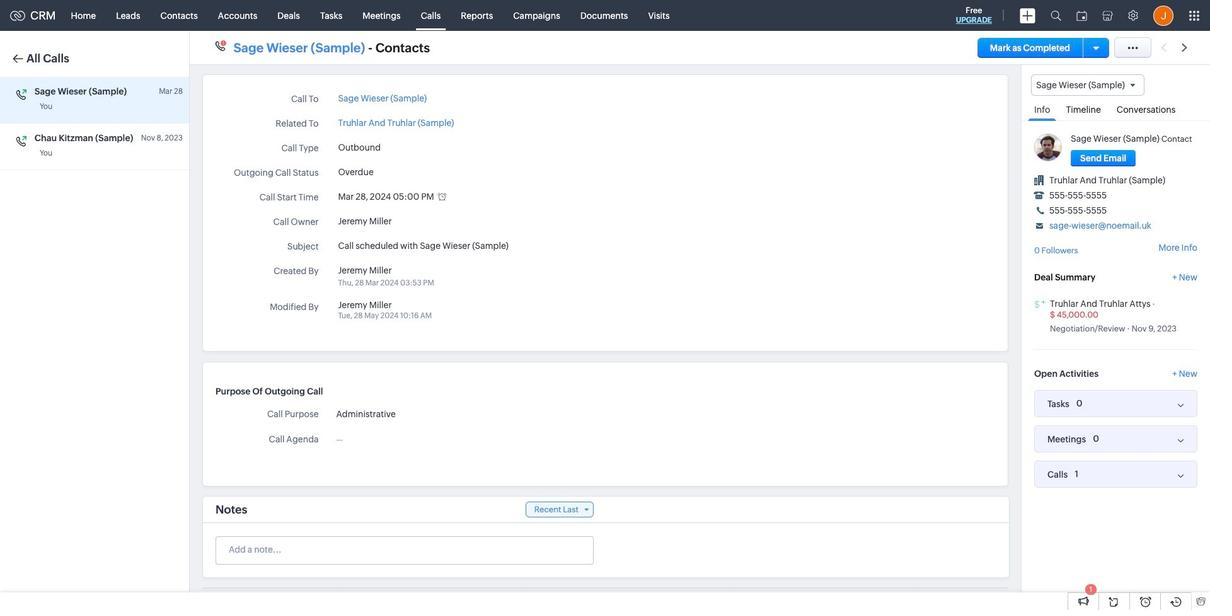 Task type: vqa. For each thing, say whether or not it's contained in the screenshot.
Related
no



Task type: locate. For each thing, give the bounding box(es) containing it.
None field
[[1031, 74, 1144, 96]]

None button
[[1071, 150, 1136, 167]]

search element
[[1043, 0, 1069, 31]]

logo image
[[10, 10, 25, 20]]

calendar image
[[1076, 10, 1087, 20]]

create menu image
[[1020, 8, 1036, 23]]

next record image
[[1182, 43, 1190, 52]]



Task type: describe. For each thing, give the bounding box(es) containing it.
search image
[[1051, 10, 1061, 21]]

Add a note... field
[[216, 543, 592, 556]]

profile element
[[1146, 0, 1181, 31]]

previous record image
[[1161, 43, 1167, 52]]

profile image
[[1153, 5, 1174, 26]]

create menu element
[[1012, 0, 1043, 31]]



